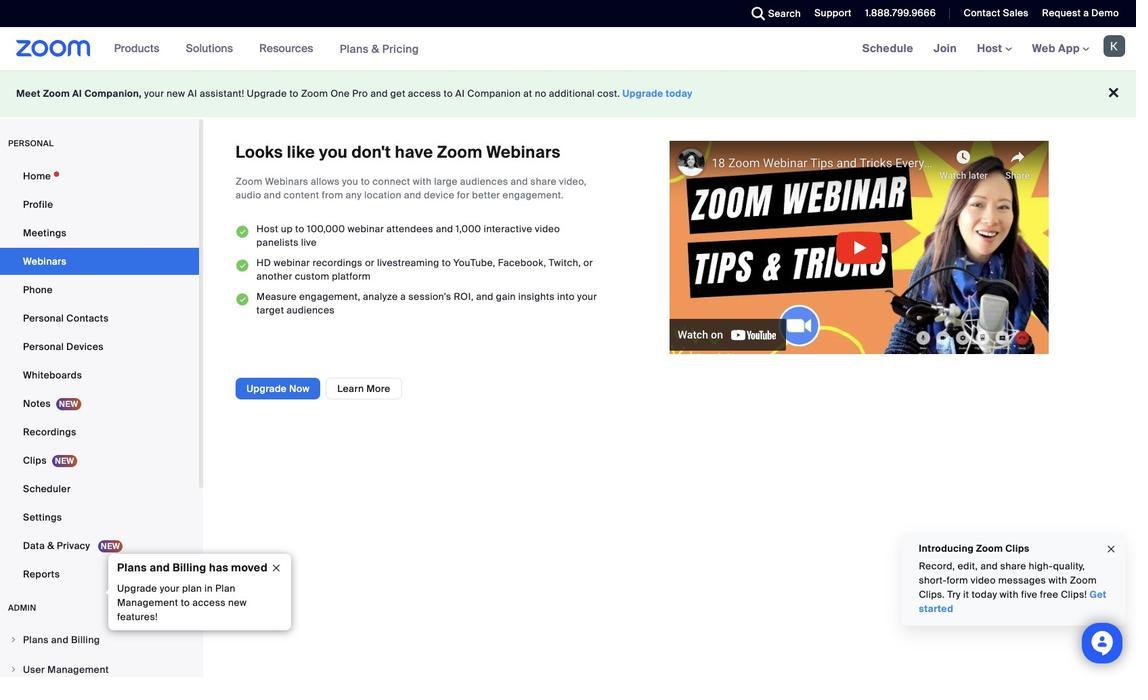 Task type: vqa. For each thing, say whether or not it's contained in the screenshot.
by at left bottom
no



Task type: locate. For each thing, give the bounding box(es) containing it.
personal contacts
[[23, 312, 109, 324]]

0 horizontal spatial plans
[[23, 634, 49, 646]]

0 horizontal spatial host
[[257, 223, 278, 235]]

contact sales
[[964, 7, 1029, 19]]

billing up user management menu item
[[71, 634, 100, 646]]

your right the companion,
[[144, 87, 164, 100]]

new down plan
[[228, 597, 247, 609]]

with up the device
[[413, 176, 432, 188]]

3 ai from the left
[[455, 87, 465, 100]]

your right into
[[577, 291, 597, 303]]

access inside upgrade your plan in plan management to access new features!
[[192, 597, 226, 609]]

five
[[1021, 588, 1037, 601]]

1 vertical spatial new
[[228, 597, 247, 609]]

0 vertical spatial personal
[[23, 312, 64, 324]]

0 horizontal spatial webinars
[[23, 255, 67, 267]]

right image for user
[[9, 666, 18, 674]]

1 horizontal spatial access
[[408, 87, 441, 100]]

profile link
[[0, 191, 199, 218]]

zoom inside 'zoom webinars allows you to connect with large audiences and share video, audio and content from any location and device for better engagement.'
[[236, 176, 263, 188]]

share up engagement.
[[531, 176, 557, 188]]

zoom right meet
[[43, 87, 70, 100]]

right image
[[9, 636, 18, 644], [9, 666, 18, 674]]

1 or from the left
[[365, 257, 375, 269]]

looks like you don't have zoom webinars
[[236, 142, 561, 163]]

to right up
[[295, 223, 304, 235]]

host up to 100,000 webinar attendees and 1,000 interactive video panelists live
[[257, 223, 560, 249]]

notes link
[[0, 390, 199, 417]]

clips!
[[1061, 588, 1087, 601]]

host for host
[[977, 41, 1005, 56]]

facebook,
[[498, 257, 546, 269]]

1 vertical spatial a
[[400, 291, 406, 303]]

to down plan in the left of the page
[[181, 597, 190, 609]]

0 vertical spatial your
[[144, 87, 164, 100]]

target
[[257, 304, 284, 316]]

reports link
[[0, 561, 199, 588]]

& left pricing
[[372, 42, 379, 56]]

1 vertical spatial plans
[[117, 561, 147, 575]]

0 vertical spatial video
[[535, 223, 560, 235]]

today inside the record, edit, and share high-quality, short-form video messages with zoom clips. try it today with five free clips!
[[972, 588, 997, 601]]

whiteboards link
[[0, 362, 199, 389]]

1 vertical spatial billing
[[71, 634, 100, 646]]

webinars
[[486, 142, 561, 163], [265, 176, 308, 188], [23, 255, 67, 267]]

webinar
[[348, 223, 384, 235], [274, 257, 310, 269]]

2 horizontal spatial plans
[[340, 42, 369, 56]]

and right the edit,
[[980, 560, 998, 572]]

billing inside tooltip
[[173, 561, 206, 575]]

zoom up the audio
[[236, 176, 263, 188]]

your inside meet zoom ai companion, footer
[[144, 87, 164, 100]]

0 vertical spatial management
[[117, 597, 178, 609]]

recordings link
[[0, 418, 199, 446]]

to left youtube,
[[442, 257, 451, 269]]

youtube,
[[454, 257, 495, 269]]

0 vertical spatial access
[[408, 87, 441, 100]]

0 vertical spatial audiences
[[460, 176, 508, 188]]

to
[[289, 87, 299, 100], [444, 87, 453, 100], [361, 176, 370, 188], [295, 223, 304, 235], [442, 257, 451, 269], [181, 597, 190, 609]]

0 horizontal spatial close image
[[265, 562, 287, 574]]

1 right image from the top
[[9, 636, 18, 644]]

1 vertical spatial &
[[47, 540, 54, 552]]

1 vertical spatial management
[[47, 664, 109, 676]]

and up user management
[[51, 634, 69, 646]]

edit,
[[958, 560, 978, 572]]

to inside upgrade your plan in plan management to access new features!
[[181, 597, 190, 609]]

0 vertical spatial clips
[[23, 454, 47, 467]]

zoom inside the record, edit, and share high-quality, short-form video messages with zoom clips. try it today with five free clips!
[[1070, 574, 1097, 586]]

your left plan in the left of the page
[[160, 582, 180, 594]]

whiteboards
[[23, 369, 82, 381]]

plans for plans and billing
[[23, 634, 49, 646]]

webinar inside the hd webinar recordings or livestreaming to youtube, facebook, twitch, or another custom platform
[[274, 257, 310, 269]]

management up features!
[[117, 597, 178, 609]]

clips up high-
[[1005, 542, 1030, 555]]

1 horizontal spatial billing
[[173, 561, 206, 575]]

and inside "host up to 100,000 webinar attendees and 1,000 interactive video panelists live"
[[436, 223, 453, 235]]

banner
[[0, 27, 1136, 71]]

1 horizontal spatial new
[[228, 597, 247, 609]]

scheduler
[[23, 483, 71, 495]]

request
[[1042, 7, 1081, 19]]

plans and billing has moved
[[117, 561, 268, 575]]

upgrade left 'now'
[[246, 383, 287, 395]]

to up any
[[361, 176, 370, 188]]

new left the assistant!
[[167, 87, 185, 100]]

0 horizontal spatial share
[[531, 176, 557, 188]]

0 vertical spatial &
[[372, 42, 379, 56]]

your inside the measure engagement, analyze a session's roi, and gain insights into your target audiences
[[577, 291, 597, 303]]

plans up meet zoom ai companion, your new ai assistant! upgrade to zoom one pro and get access to ai companion at no additional cost. upgrade today on the top
[[340, 42, 369, 56]]

settings
[[23, 511, 62, 523]]

plans up user
[[23, 634, 49, 646]]

0 horizontal spatial a
[[400, 291, 406, 303]]

plans inside tooltip
[[117, 561, 147, 575]]

a left demo
[[1083, 7, 1089, 19]]

ai left 'companion'
[[455, 87, 465, 100]]

for
[[457, 189, 470, 201]]

don't
[[352, 142, 391, 163]]

1 vertical spatial you
[[342, 176, 358, 188]]

and up upgrade your plan in plan management to access new features!
[[150, 561, 170, 575]]

zoom
[[43, 87, 70, 100], [301, 87, 328, 100], [437, 142, 482, 163], [236, 176, 263, 188], [976, 542, 1003, 555], [1070, 574, 1097, 586]]

personal up whiteboards
[[23, 341, 64, 353]]

1 vertical spatial audiences
[[287, 304, 335, 316]]

right image inside the plans and billing menu item
[[9, 636, 18, 644]]

management inside menu item
[[47, 664, 109, 676]]

you up allows
[[319, 142, 348, 163]]

user management
[[23, 664, 109, 676]]

home
[[23, 170, 51, 182]]

personal for personal contacts
[[23, 312, 64, 324]]

zoom up large
[[437, 142, 482, 163]]

video down engagement.
[[535, 223, 560, 235]]

webinars up content
[[265, 176, 308, 188]]

custom
[[295, 270, 329, 283]]

& right data
[[47, 540, 54, 552]]

meet zoom ai companion, footer
[[0, 70, 1136, 117]]

pro
[[352, 87, 368, 100]]

webinar up another
[[274, 257, 310, 269]]

0 horizontal spatial billing
[[71, 634, 100, 646]]

zoom left one
[[301, 87, 328, 100]]

0 vertical spatial billing
[[173, 561, 206, 575]]

1 vertical spatial video
[[971, 574, 996, 586]]

audiences up better in the left top of the page
[[460, 176, 508, 188]]

plans inside product information navigation
[[340, 42, 369, 56]]

webinars inside personal menu menu
[[23, 255, 67, 267]]

upgrade inside upgrade your plan in plan management to access new features!
[[117, 582, 157, 594]]

0 horizontal spatial new
[[167, 87, 185, 100]]

management
[[117, 597, 178, 609], [47, 664, 109, 676]]

today inside meet zoom ai companion, footer
[[666, 87, 693, 100]]

1 horizontal spatial or
[[584, 257, 593, 269]]

started
[[919, 603, 953, 615]]

0 vertical spatial share
[[531, 176, 557, 188]]

plans inside menu item
[[23, 634, 49, 646]]

share
[[531, 176, 557, 188], [1000, 560, 1026, 572]]

a right analyze
[[400, 291, 406, 303]]

0 vertical spatial webinar
[[348, 223, 384, 235]]

another
[[257, 270, 292, 283]]

0 vertical spatial with
[[413, 176, 432, 188]]

0 horizontal spatial webinar
[[274, 257, 310, 269]]

plan
[[215, 582, 235, 594]]

a
[[1083, 7, 1089, 19], [400, 291, 406, 303]]

upgrade today link
[[623, 87, 693, 100]]

web app button
[[1032, 41, 1089, 56]]

billing up plan in the left of the page
[[173, 561, 206, 575]]

close image up get
[[1106, 541, 1117, 557]]

0 vertical spatial new
[[167, 87, 185, 100]]

webinars down "meetings"
[[23, 255, 67, 267]]

0 vertical spatial today
[[666, 87, 693, 100]]

access down the in
[[192, 597, 226, 609]]

0 horizontal spatial management
[[47, 664, 109, 676]]

better
[[472, 189, 500, 201]]

1 vertical spatial clips
[[1005, 542, 1030, 555]]

plans down data & privacy link
[[117, 561, 147, 575]]

and left 1,000 on the top left
[[436, 223, 453, 235]]

access right get on the top left of page
[[408, 87, 441, 100]]

clips.
[[919, 588, 945, 601]]

phone link
[[0, 276, 199, 303]]

0 vertical spatial plans
[[340, 42, 369, 56]]

2 personal from the top
[[23, 341, 64, 353]]

& for privacy
[[47, 540, 54, 552]]

ai left the companion,
[[72, 87, 82, 100]]

share up messages
[[1000, 560, 1026, 572]]

audio
[[236, 189, 261, 201]]

1 vertical spatial share
[[1000, 560, 1026, 572]]

2 right image from the top
[[9, 666, 18, 674]]

have
[[395, 142, 433, 163]]

right image left user
[[9, 666, 18, 674]]

more
[[366, 383, 390, 395]]

like
[[287, 142, 315, 163]]

plans and billing menu item
[[0, 627, 199, 655]]

video down the edit,
[[971, 574, 996, 586]]

0 vertical spatial webinars
[[486, 142, 561, 163]]

0 horizontal spatial or
[[365, 257, 375, 269]]

webinars up engagement.
[[486, 142, 561, 163]]

banner containing products
[[0, 27, 1136, 71]]

ai
[[72, 87, 82, 100], [188, 87, 197, 100], [455, 87, 465, 100]]

share inside the record, edit, and share high-quality, short-form video messages with zoom clips. try it today with five free clips!
[[1000, 560, 1026, 572]]

upgrade down product information navigation
[[247, 87, 287, 100]]

2 or from the left
[[584, 257, 593, 269]]

1 horizontal spatial management
[[117, 597, 178, 609]]

1 vertical spatial your
[[577, 291, 597, 303]]

2 vertical spatial your
[[160, 582, 180, 594]]

billing for plans and billing
[[71, 634, 100, 646]]

to down resources dropdown button
[[289, 87, 299, 100]]

1 ai from the left
[[72, 87, 82, 100]]

and left gain at the top left of page
[[476, 291, 494, 303]]

to left 'companion'
[[444, 87, 453, 100]]

1 horizontal spatial audiences
[[460, 176, 508, 188]]

now
[[289, 383, 310, 395]]

audiences down "engagement," at the top left of the page
[[287, 304, 335, 316]]

and left get on the top left of page
[[371, 87, 388, 100]]

& inside product information navigation
[[372, 42, 379, 56]]

0 horizontal spatial access
[[192, 597, 226, 609]]

1 vertical spatial webinar
[[274, 257, 310, 269]]

upgrade up features!
[[117, 582, 157, 594]]

or up platform on the left of page
[[365, 257, 375, 269]]

billing
[[173, 561, 206, 575], [71, 634, 100, 646]]

host up the panelists
[[257, 223, 278, 235]]

with down messages
[[1000, 588, 1018, 601]]

sales
[[1003, 7, 1029, 19]]

0 horizontal spatial with
[[413, 176, 432, 188]]

a inside the measure engagement, analyze a session's roi, and gain insights into your target audiences
[[400, 291, 406, 303]]

1 vertical spatial personal
[[23, 341, 64, 353]]

1 horizontal spatial a
[[1083, 7, 1089, 19]]

data & privacy link
[[0, 532, 199, 559]]

1 horizontal spatial today
[[972, 588, 997, 601]]

right image down admin
[[9, 636, 18, 644]]

today
[[666, 87, 693, 100], [972, 588, 997, 601]]

0 vertical spatial host
[[977, 41, 1005, 56]]

1 horizontal spatial with
[[1000, 588, 1018, 601]]

resources
[[259, 41, 313, 56]]

new
[[167, 87, 185, 100], [228, 597, 247, 609]]

personal contacts link
[[0, 305, 199, 332]]

video
[[535, 223, 560, 235], [971, 574, 996, 586]]

insights
[[518, 291, 555, 303]]

1,000
[[456, 223, 481, 235]]

1.888.799.9666 button
[[855, 0, 939, 27], [865, 7, 936, 19]]

clips inside personal menu menu
[[23, 454, 47, 467]]

1 vertical spatial access
[[192, 597, 226, 609]]

with inside 'zoom webinars allows you to connect with large audiences and share video, audio and content from any location and device for better engagement.'
[[413, 176, 432, 188]]

host down contact sales
[[977, 41, 1005, 56]]

0 horizontal spatial today
[[666, 87, 693, 100]]

host inside meetings navigation
[[977, 41, 1005, 56]]

you up any
[[342, 176, 358, 188]]

to inside 'zoom webinars allows you to connect with large audiences and share video, audio and content from any location and device for better engagement.'
[[361, 176, 370, 188]]

close image right has
[[265, 562, 287, 574]]

1 horizontal spatial share
[[1000, 560, 1026, 572]]

management down plans and billing
[[47, 664, 109, 676]]

& inside data & privacy link
[[47, 540, 54, 552]]

support link
[[804, 0, 855, 27], [815, 7, 852, 19]]

personal down phone
[[23, 312, 64, 324]]

recordings
[[23, 426, 76, 438]]

1 vertical spatial today
[[972, 588, 997, 601]]

1 horizontal spatial host
[[977, 41, 1005, 56]]

your
[[144, 87, 164, 100], [577, 291, 597, 303], [160, 582, 180, 594]]

audiences
[[460, 176, 508, 188], [287, 304, 335, 316]]

to inside the hd webinar recordings or livestreaming to youtube, facebook, twitch, or another custom platform
[[442, 257, 451, 269]]

1 horizontal spatial webinar
[[348, 223, 384, 235]]

and down the connect
[[404, 189, 421, 201]]

1 vertical spatial webinars
[[265, 176, 308, 188]]

profile
[[23, 198, 53, 211]]

close image
[[1106, 541, 1117, 557], [265, 562, 287, 574]]

clips up scheduler
[[23, 454, 47, 467]]

personal for personal devices
[[23, 341, 64, 353]]

1 vertical spatial with
[[1049, 574, 1067, 586]]

with up free
[[1049, 574, 1067, 586]]

0 horizontal spatial ai
[[72, 87, 82, 100]]

0 horizontal spatial audiences
[[287, 304, 335, 316]]

0 horizontal spatial &
[[47, 540, 54, 552]]

1.888.799.9666
[[865, 7, 936, 19]]

0 vertical spatial right image
[[9, 636, 18, 644]]

search button
[[741, 0, 804, 27]]

0 horizontal spatial video
[[535, 223, 560, 235]]

host for host up to 100,000 webinar attendees and 1,000 interactive video panelists live
[[257, 223, 278, 235]]

1 vertical spatial host
[[257, 223, 278, 235]]

2 horizontal spatial ai
[[455, 87, 465, 100]]

2 vertical spatial plans
[[23, 634, 49, 646]]

1 horizontal spatial &
[[372, 42, 379, 56]]

webinar down any
[[348, 223, 384, 235]]

or right the twitch, on the top
[[584, 257, 593, 269]]

1 vertical spatial right image
[[9, 666, 18, 674]]

0 horizontal spatial clips
[[23, 454, 47, 467]]

2 vertical spatial webinars
[[23, 255, 67, 267]]

1 horizontal spatial ai
[[188, 87, 197, 100]]

1 horizontal spatial plans
[[117, 561, 147, 575]]

1 horizontal spatial close image
[[1106, 541, 1117, 557]]

web
[[1032, 41, 1056, 56]]

1 horizontal spatial video
[[971, 574, 996, 586]]

host inside "host up to 100,000 webinar attendees and 1,000 interactive video panelists live"
[[257, 223, 278, 235]]

1 vertical spatial close image
[[265, 562, 287, 574]]

clips
[[23, 454, 47, 467], [1005, 542, 1030, 555]]

and inside menu item
[[51, 634, 69, 646]]

1 horizontal spatial webinars
[[265, 176, 308, 188]]

you inside 'zoom webinars allows you to connect with large audiences and share video, audio and content from any location and device for better engagement.'
[[342, 176, 358, 188]]

right image inside user management menu item
[[9, 666, 18, 674]]

large
[[434, 176, 458, 188]]

billing inside menu item
[[71, 634, 100, 646]]

zoom up the clips!
[[1070, 574, 1097, 586]]

data & privacy
[[23, 540, 93, 552]]

1 personal from the top
[[23, 312, 64, 324]]

ai left the assistant!
[[188, 87, 197, 100]]

data
[[23, 540, 45, 552]]



Task type: describe. For each thing, give the bounding box(es) containing it.
to inside "host up to 100,000 webinar attendees and 1,000 interactive video panelists live"
[[295, 223, 304, 235]]

learn more
[[337, 383, 390, 395]]

new inside meet zoom ai companion, footer
[[167, 87, 185, 100]]

meet zoom ai companion, your new ai assistant! upgrade to zoom one pro and get access to ai companion at no additional cost. upgrade today
[[16, 87, 693, 100]]

solutions
[[186, 41, 233, 56]]

up
[[281, 223, 293, 235]]

plans for plans and billing has moved
[[117, 561, 147, 575]]

management inside upgrade your plan in plan management to access new features!
[[117, 597, 178, 609]]

into
[[557, 291, 575, 303]]

and up engagement.
[[511, 176, 528, 188]]

moved
[[231, 561, 268, 575]]

resources button
[[259, 27, 319, 70]]

gain
[[496, 291, 516, 303]]

get started link
[[919, 588, 1107, 615]]

0 vertical spatial you
[[319, 142, 348, 163]]

2 vertical spatial with
[[1000, 588, 1018, 601]]

your inside upgrade your plan in plan management to access new features!
[[160, 582, 180, 594]]

record,
[[919, 560, 955, 572]]

host button
[[977, 41, 1012, 56]]

session's
[[408, 291, 451, 303]]

it
[[963, 588, 969, 601]]

plans and billing has moved tooltip
[[105, 554, 291, 630]]

devices
[[66, 341, 104, 353]]

meetings navigation
[[852, 27, 1136, 71]]

from
[[322, 189, 343, 201]]

and inside the record, edit, and share high-quality, short-form video messages with zoom clips. try it today with five free clips!
[[980, 560, 998, 572]]

user management menu item
[[0, 657, 199, 677]]

zoom logo image
[[16, 40, 90, 57]]

0 vertical spatial a
[[1083, 7, 1089, 19]]

2 horizontal spatial with
[[1049, 574, 1067, 586]]

video inside "host up to 100,000 webinar attendees and 1,000 interactive video panelists live"
[[535, 223, 560, 235]]

interactive
[[484, 223, 532, 235]]

video,
[[559, 176, 587, 188]]

plans and billing
[[23, 634, 100, 646]]

app
[[1058, 41, 1080, 56]]

support
[[815, 7, 852, 19]]

close image inside the plans and billing has moved tooltip
[[265, 562, 287, 574]]

any
[[346, 189, 362, 201]]

quality,
[[1053, 560, 1085, 572]]

web app
[[1032, 41, 1080, 56]]

meetings
[[23, 227, 67, 239]]

short-
[[919, 574, 947, 586]]

plans & pricing
[[340, 42, 419, 56]]

plans for plans & pricing
[[340, 42, 369, 56]]

billing for plans and billing has moved
[[173, 561, 206, 575]]

form
[[947, 574, 968, 586]]

2 horizontal spatial webinars
[[486, 142, 561, 163]]

content
[[284, 189, 319, 201]]

join
[[934, 41, 957, 56]]

roi,
[[454, 291, 474, 303]]

notes
[[23, 397, 51, 410]]

2 ai from the left
[[188, 87, 197, 100]]

webinar inside "host up to 100,000 webinar attendees and 1,000 interactive video panelists live"
[[348, 223, 384, 235]]

features!
[[117, 611, 158, 623]]

allows
[[311, 176, 340, 188]]

upgrade your plan in plan management to access new features!
[[117, 582, 247, 623]]

has
[[209, 561, 228, 575]]

personal devices
[[23, 341, 104, 353]]

privacy
[[57, 540, 90, 552]]

and inside tooltip
[[150, 561, 170, 575]]

share inside 'zoom webinars allows you to connect with large audiences and share video, audio and content from any location and device for better engagement.'
[[531, 176, 557, 188]]

audiences inside 'zoom webinars allows you to connect with large audiences and share video, audio and content from any location and device for better engagement.'
[[460, 176, 508, 188]]

additional
[[549, 87, 595, 100]]

new inside upgrade your plan in plan management to access new features!
[[228, 597, 247, 609]]

personal devices link
[[0, 333, 199, 360]]

meetings link
[[0, 219, 199, 246]]

upgrade right cost.
[[623, 87, 663, 100]]

product information navigation
[[104, 27, 429, 71]]

scheduler link
[[0, 475, 199, 502]]

100,000
[[307, 223, 345, 235]]

video inside the record, edit, and share high-quality, short-form video messages with zoom clips. try it today with five free clips!
[[971, 574, 996, 586]]

free
[[1040, 588, 1058, 601]]

0 vertical spatial close image
[[1106, 541, 1117, 557]]

1 horizontal spatial clips
[[1005, 542, 1030, 555]]

in
[[204, 582, 213, 594]]

zoom webinars allows you to connect with large audiences and share video, audio and content from any location and device for better engagement.
[[236, 176, 587, 201]]

at
[[523, 87, 532, 100]]

contact
[[964, 7, 1001, 19]]

connect
[[373, 176, 410, 188]]

get
[[1089, 588, 1107, 601]]

try
[[947, 588, 961, 601]]

& for pricing
[[372, 42, 379, 56]]

hd
[[257, 257, 271, 269]]

no
[[535, 87, 546, 100]]

user
[[23, 664, 45, 676]]

assistant!
[[200, 87, 244, 100]]

get
[[390, 87, 406, 100]]

looks
[[236, 142, 283, 163]]

learn
[[337, 383, 364, 395]]

home link
[[0, 163, 199, 190]]

location
[[364, 189, 402, 201]]

get started
[[919, 588, 1107, 615]]

request a demo
[[1042, 7, 1119, 19]]

admin menu menu
[[0, 627, 199, 677]]

profile picture image
[[1104, 35, 1125, 57]]

audiences inside the measure engagement, analyze a session's roi, and gain insights into your target audiences
[[287, 304, 335, 316]]

engagement.
[[503, 189, 564, 201]]

right image for plans
[[9, 636, 18, 644]]

and right the audio
[[264, 189, 281, 201]]

webinars inside 'zoom webinars allows you to connect with large audiences and share video, audio and content from any location and device for better engagement.'
[[265, 176, 308, 188]]

schedule link
[[852, 27, 924, 70]]

cost.
[[597, 87, 620, 100]]

record, edit, and share high-quality, short-form video messages with zoom clips. try it today with five free clips!
[[919, 560, 1097, 601]]

access inside meet zoom ai companion, footer
[[408, 87, 441, 100]]

attendees
[[387, 223, 433, 235]]

measure
[[257, 291, 297, 303]]

upgrade inside button
[[246, 383, 287, 395]]

companion,
[[84, 87, 142, 100]]

upgrade now button
[[236, 378, 320, 399]]

companion
[[467, 87, 521, 100]]

pricing
[[382, 42, 419, 56]]

livestreaming
[[377, 257, 439, 269]]

meet
[[16, 87, 41, 100]]

and inside the measure engagement, analyze a session's roi, and gain insights into your target audiences
[[476, 291, 494, 303]]

personal menu menu
[[0, 163, 199, 589]]

high-
[[1029, 560, 1053, 572]]

zoom up the edit,
[[976, 542, 1003, 555]]

device
[[424, 189, 454, 201]]

and inside meet zoom ai companion, footer
[[371, 87, 388, 100]]

plan
[[182, 582, 202, 594]]

engagement,
[[299, 291, 360, 303]]



